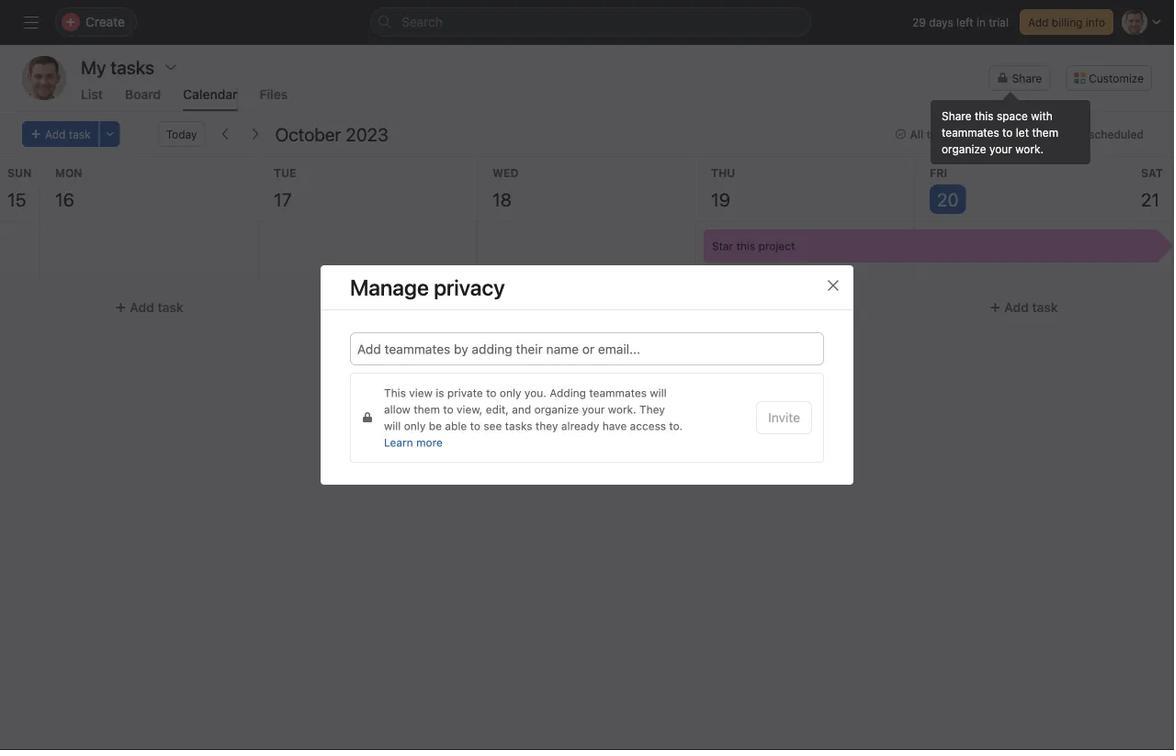 Task type: vqa. For each thing, say whether or not it's contained in the screenshot.
"TT"
yes



Task type: describe. For each thing, give the bounding box(es) containing it.
thu
[[711, 166, 736, 179]]

they
[[640, 403, 665, 416]]

today
[[166, 128, 197, 141]]

adding
[[550, 387, 586, 400]]

edit,
[[486, 403, 509, 416]]

work. inside share this space with teammates to let them organize your work.
[[1016, 142, 1044, 155]]

to up edit,
[[486, 387, 497, 400]]

them inside this view is private to only you. adding teammates will allow them to view, edit, and organize your work. they will only be able to see tasks they already have access to. learn more
[[414, 403, 440, 416]]

share this space with teammates to let them organize your work.
[[942, 109, 1059, 155]]

tt button
[[22, 56, 66, 100]]

this for space
[[975, 109, 994, 122]]

is
[[436, 387, 444, 400]]

board
[[125, 87, 161, 102]]

see
[[484, 420, 502, 433]]

21
[[1141, 188, 1160, 210]]

they
[[536, 420, 558, 433]]

add billing info button
[[1020, 9, 1114, 35]]

allow
[[384, 403, 411, 416]]

29 days left in trial
[[913, 16, 1009, 28]]

already
[[561, 420, 599, 433]]

today button
[[158, 121, 205, 147]]

privacy
[[434, 275, 505, 300]]

16
[[55, 188, 74, 210]]

calendar link
[[183, 87, 238, 111]]

days
[[929, 16, 954, 28]]

my tasks
[[81, 56, 154, 78]]

sat 21
[[1141, 166, 1163, 210]]

to.
[[669, 420, 683, 433]]

sun 15
[[7, 166, 32, 210]]

0 vertical spatial only
[[500, 387, 522, 400]]

this for project
[[737, 240, 756, 253]]

search list box
[[370, 7, 811, 37]]

organize inside share this space with teammates to let them organize your work.
[[942, 142, 987, 155]]

sat
[[1141, 166, 1163, 179]]

in
[[977, 16, 986, 28]]

billing
[[1052, 16, 1083, 28]]

october 2023
[[275, 123, 389, 145]]

tue
[[274, 166, 296, 179]]

share this space with teammates to let them organize your work. tooltip
[[931, 95, 1091, 164]]

Add teammates by adding their name or email... text field
[[357, 338, 654, 360]]

have
[[603, 420, 627, 433]]

let
[[1016, 126, 1029, 139]]

view
[[409, 387, 433, 400]]

tt
[[35, 69, 53, 87]]

tasks
[[505, 420, 533, 433]]

this view is private to only you. adding teammates will allow them to view, edit, and organize your work. they will only be able to see tasks they already have access to. learn more
[[384, 387, 683, 449]]

list link
[[81, 87, 103, 111]]

view,
[[457, 403, 483, 416]]

more
[[416, 437, 443, 449]]

1 horizontal spatial will
[[650, 387, 667, 400]]

work. inside this view is private to only you. adding teammates will allow them to view, edit, and organize your work. they will only be able to see tasks they already have access to. learn more
[[608, 403, 636, 416]]

star
[[712, 240, 734, 253]]

list
[[81, 87, 103, 102]]

close image
[[826, 278, 841, 293]]

manage
[[350, 275, 429, 300]]

wed
[[493, 166, 519, 179]]



Task type: locate. For each thing, give the bounding box(es) containing it.
your inside this view is private to only you. adding teammates will allow them to view, edit, and organize your work. they will only be able to see tasks they already have access to. learn more
[[582, 403, 605, 416]]

them down view
[[414, 403, 440, 416]]

add task button
[[22, 121, 99, 147], [48, 291, 251, 324], [266, 291, 470, 324], [485, 291, 688, 324], [704, 291, 907, 324], [923, 291, 1126, 324]]

info
[[1086, 16, 1106, 28]]

teammates
[[942, 126, 1000, 139], [589, 387, 647, 400]]

your up already
[[582, 403, 605, 416]]

teammates inside this view is private to only you. adding teammates will allow them to view, edit, and organize your work. they will only be able to see tasks they already have access to. learn more
[[589, 387, 647, 400]]

will down allow
[[384, 420, 401, 433]]

this
[[384, 387, 406, 400]]

them
[[1032, 126, 1059, 139], [414, 403, 440, 416]]

this right star at the right of page
[[737, 240, 756, 253]]

0 vertical spatial teammates
[[942, 126, 1000, 139]]

your inside share this space with teammates to let them organize your work.
[[990, 142, 1013, 155]]

share left space
[[942, 109, 972, 122]]

october
[[275, 123, 341, 145]]

2023
[[346, 123, 389, 145]]

teammates inside share this space with teammates to let them organize your work.
[[942, 126, 1000, 139]]

board link
[[125, 87, 161, 111]]

0 horizontal spatial teammates
[[589, 387, 647, 400]]

access
[[630, 420, 666, 433]]

project
[[759, 240, 795, 253]]

add task
[[45, 128, 91, 141], [130, 300, 183, 315], [349, 300, 402, 315], [567, 300, 621, 315], [786, 300, 840, 315], [1005, 300, 1058, 315]]

0 horizontal spatial share
[[942, 109, 972, 122]]

this left space
[[975, 109, 994, 122]]

share button
[[989, 65, 1051, 91]]

add
[[1028, 16, 1049, 28], [45, 128, 66, 141], [130, 300, 154, 315], [349, 300, 373, 315], [567, 300, 592, 315], [786, 300, 810, 315], [1005, 300, 1029, 315]]

mon
[[55, 166, 82, 179]]

files
[[260, 87, 288, 102]]

thu 19
[[711, 166, 736, 210]]

0 horizontal spatial will
[[384, 420, 401, 433]]

0 vertical spatial share
[[1012, 72, 1042, 85]]

19
[[711, 188, 731, 210]]

to
[[1003, 126, 1013, 139], [486, 387, 497, 400], [443, 403, 454, 416], [470, 420, 481, 433]]

work. down let
[[1016, 142, 1044, 155]]

1 vertical spatial share
[[942, 109, 972, 122]]

1 horizontal spatial this
[[975, 109, 994, 122]]

and
[[512, 403, 531, 416]]

teammates up the have
[[589, 387, 647, 400]]

1 vertical spatial work.
[[608, 403, 636, 416]]

organize up the they on the left bottom
[[534, 403, 579, 416]]

fri
[[930, 166, 948, 179]]

be
[[429, 420, 442, 433]]

learn
[[384, 437, 413, 449]]

1 horizontal spatial work.
[[1016, 142, 1044, 155]]

them down with
[[1032, 126, 1059, 139]]

tue 17
[[274, 166, 296, 210]]

18
[[493, 188, 512, 210]]

0 vertical spatial will
[[650, 387, 667, 400]]

to down view,
[[470, 420, 481, 433]]

1 vertical spatial them
[[414, 403, 440, 416]]

1 horizontal spatial them
[[1032, 126, 1059, 139]]

share inside share this space with teammates to let them organize your work.
[[942, 109, 972, 122]]

to left let
[[1003, 126, 1013, 139]]

previous week image
[[218, 127, 233, 142]]

1 horizontal spatial only
[[500, 387, 522, 400]]

them inside share this space with teammates to let them organize your work.
[[1032, 126, 1059, 139]]

share up with
[[1012, 72, 1042, 85]]

share for share this space with teammates to let them organize your work.
[[942, 109, 972, 122]]

add inside button
[[1028, 16, 1049, 28]]

mon 16
[[55, 166, 82, 210]]

organize
[[942, 142, 987, 155], [534, 403, 579, 416]]

work.
[[1016, 142, 1044, 155], [608, 403, 636, 416]]

search
[[402, 14, 443, 29]]

0 horizontal spatial work.
[[608, 403, 636, 416]]

1 vertical spatial will
[[384, 420, 401, 433]]

0 horizontal spatial only
[[404, 420, 426, 433]]

calendar
[[183, 87, 238, 102]]

0 horizontal spatial organize
[[534, 403, 579, 416]]

with
[[1031, 109, 1053, 122]]

0 horizontal spatial them
[[414, 403, 440, 416]]

1 vertical spatial this
[[737, 240, 756, 253]]

invite button
[[757, 402, 812, 435]]

to inside share this space with teammates to let them organize your work.
[[1003, 126, 1013, 139]]

wed 18
[[493, 166, 519, 210]]

17
[[274, 188, 292, 210]]

1 horizontal spatial share
[[1012, 72, 1042, 85]]

0 horizontal spatial your
[[582, 403, 605, 416]]

29
[[913, 16, 926, 28]]

0 vertical spatial this
[[975, 109, 994, 122]]

this
[[975, 109, 994, 122], [737, 240, 756, 253]]

this inside share this space with teammates to let them organize your work.
[[975, 109, 994, 122]]

1 vertical spatial teammates
[[589, 387, 647, 400]]

1 vertical spatial organize
[[534, 403, 579, 416]]

you.
[[525, 387, 547, 400]]

manage privacy
[[350, 275, 505, 300]]

to up able at the bottom of the page
[[443, 403, 454, 416]]

star this project
[[712, 240, 795, 253]]

next week image
[[248, 127, 262, 142]]

work. up the have
[[608, 403, 636, 416]]

able
[[445, 420, 467, 433]]

your down space
[[990, 142, 1013, 155]]

sun
[[7, 166, 32, 179]]

share inside button
[[1012, 72, 1042, 85]]

space
[[997, 109, 1028, 122]]

task
[[69, 128, 91, 141], [158, 300, 183, 315], [376, 300, 402, 315], [595, 300, 621, 315], [814, 300, 840, 315], [1032, 300, 1058, 315]]

0 vertical spatial them
[[1032, 126, 1059, 139]]

15
[[7, 188, 26, 210]]

trial
[[989, 16, 1009, 28]]

will up they
[[650, 387, 667, 400]]

left
[[957, 16, 974, 28]]

1 horizontal spatial your
[[990, 142, 1013, 155]]

add billing info
[[1028, 16, 1106, 28]]

files link
[[260, 87, 288, 111]]

only up the learn more link
[[404, 420, 426, 433]]

only
[[500, 387, 522, 400], [404, 420, 426, 433]]

your
[[990, 142, 1013, 155], [582, 403, 605, 416]]

fri 20
[[930, 166, 959, 210]]

organize up fri
[[942, 142, 987, 155]]

0 vertical spatial organize
[[942, 142, 987, 155]]

share
[[1012, 72, 1042, 85], [942, 109, 972, 122]]

share for share
[[1012, 72, 1042, 85]]

only up and
[[500, 387, 522, 400]]

invite
[[768, 410, 800, 425]]

0 horizontal spatial this
[[737, 240, 756, 253]]

1 horizontal spatial teammates
[[942, 126, 1000, 139]]

search button
[[370, 7, 811, 37]]

organize inside this view is private to only you. adding teammates will allow them to view, edit, and organize your work. they will only be able to see tasks they already have access to. learn more
[[534, 403, 579, 416]]

learn more link
[[384, 437, 443, 449]]

1 horizontal spatial organize
[[942, 142, 987, 155]]

will
[[650, 387, 667, 400], [384, 420, 401, 433]]

0 vertical spatial work.
[[1016, 142, 1044, 155]]

0 vertical spatial your
[[990, 142, 1013, 155]]

1 vertical spatial only
[[404, 420, 426, 433]]

20
[[937, 188, 959, 210]]

private
[[447, 387, 483, 400]]

1 vertical spatial your
[[582, 403, 605, 416]]

teammates down space
[[942, 126, 1000, 139]]



